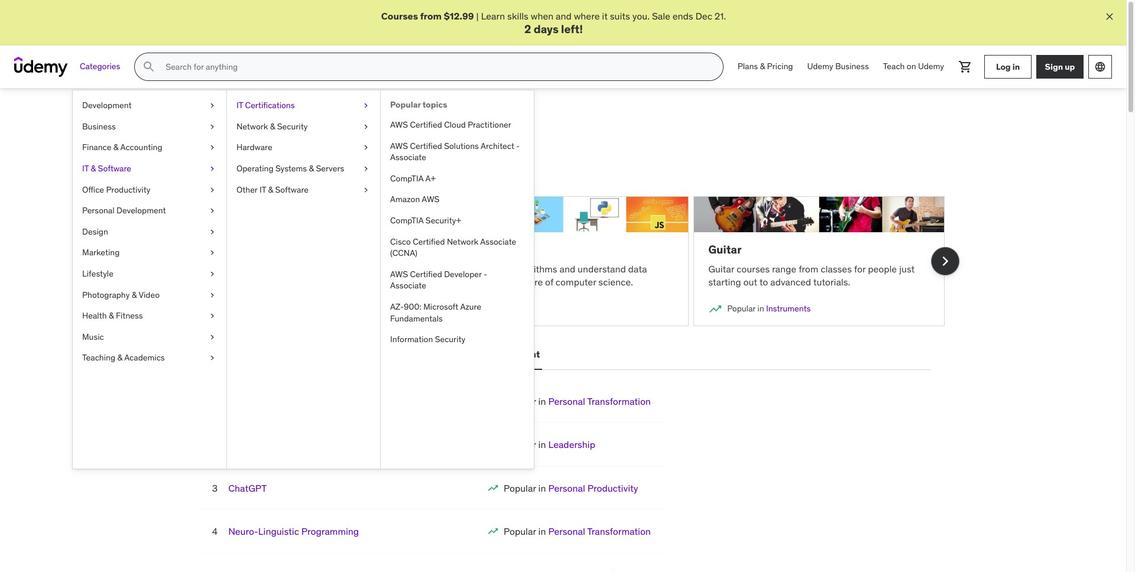 Task type: locate. For each thing, give the bounding box(es) containing it.
1 comptia from the top
[[390, 173, 424, 184]]

aws down a+
[[422, 194, 440, 205]]

it & software link
[[73, 158, 226, 179]]

xsmall image up use on the left of the page
[[208, 247, 217, 259]]

-
[[516, 140, 520, 151], [484, 269, 487, 280]]

it right other
[[260, 184, 266, 195]]

suits
[[610, 10, 630, 22]]

categories
[[80, 61, 120, 72]]

business inside udemy business link
[[835, 61, 869, 72]]

guitar for guitar courses range from classes for people just starting out to advanced tutorials.
[[708, 263, 734, 275]]

xsmall image up your
[[361, 121, 371, 133]]

machine
[[196, 243, 241, 257]]

or
[[323, 151, 331, 162]]

udemy image
[[14, 57, 68, 77]]

topics up improve
[[335, 117, 378, 135]]

xsmall image inside health & fitness link
[[208, 310, 217, 322]]

business up finance
[[82, 121, 116, 132]]

certified right how
[[410, 269, 442, 280]]

aws down "(ccna)"
[[390, 269, 408, 280]]

1 vertical spatial comptia
[[390, 215, 424, 226]]

software down systems
[[275, 184, 309, 195]]

aws right your
[[390, 140, 408, 151]]

development down categories dropdown button
[[82, 100, 132, 111]]

transformation
[[587, 396, 651, 407], [587, 526, 651, 538]]

submit search image
[[142, 60, 156, 74]]

xsmall image for other it & software
[[361, 184, 371, 196]]

in left instruments link
[[758, 303, 764, 314]]

2 horizontal spatial learn
[[481, 10, 505, 22]]

0 vertical spatial productivity
[[106, 184, 150, 195]]

popular in personal transformation down popular in personal productivity
[[504, 526, 651, 538]]

bestselling
[[198, 348, 249, 360]]

personal up design
[[82, 205, 114, 216]]

associate up comptia a+
[[390, 152, 426, 163]]

xsmall image inside development link
[[208, 100, 217, 112]]

0 vertical spatial guitar
[[708, 243, 742, 257]]

software up the office productivity
[[98, 163, 131, 174]]

0 vertical spatial popular in personal transformation
[[504, 396, 651, 407]]

xsmall image inside lifestyle "link"
[[208, 268, 217, 280]]

information security
[[390, 334, 465, 345]]

personal development for the personal development link
[[82, 205, 166, 216]]

it certifications
[[236, 100, 295, 111]]

1 vertical spatial -
[[484, 269, 487, 280]]

2 guitar from the top
[[708, 263, 734, 275]]

1 horizontal spatial from
[[420, 10, 442, 22]]

personal development
[[82, 205, 166, 216], [438, 348, 540, 360]]

it left certifications
[[236, 100, 243, 111]]

1 vertical spatial popular in personal transformation
[[504, 526, 651, 538]]

associate
[[390, 152, 426, 163], [480, 236, 516, 247], [390, 280, 426, 291]]

to up structures
[[478, 263, 487, 275]]

xsmall image
[[208, 100, 217, 112], [361, 121, 371, 133], [208, 142, 217, 154], [208, 184, 217, 196], [208, 226, 217, 238], [208, 247, 217, 259], [208, 268, 217, 280], [208, 310, 217, 322], [208, 332, 217, 343]]

network up hardware
[[236, 121, 268, 132]]

and up hardware
[[241, 117, 268, 135]]

neuro-
[[228, 526, 258, 538]]

certified down "aws certified cloud practitioner"
[[410, 140, 442, 151]]

trending
[[271, 117, 332, 135]]

udemy right on on the right top of page
[[918, 61, 944, 72]]

personal transformation link for second cell from the bottom of the page
[[548, 526, 651, 538]]

1 horizontal spatial software
[[275, 184, 309, 195]]

xsmall image down learn
[[208, 310, 217, 322]]

popular in personal transformation for 'personal transformation' link associated with first cell from the top
[[504, 396, 651, 407]]

1 horizontal spatial -
[[516, 140, 520, 151]]

development down office productivity link
[[116, 205, 166, 216]]

personal transformation link down personal productivity link
[[548, 526, 651, 538]]

|
[[476, 10, 479, 22]]

az-900: microsoft azure fundamentals
[[390, 301, 481, 324]]

comptia down amazon
[[390, 215, 424, 226]]

2 horizontal spatial it
[[260, 184, 266, 195]]

comptia a+
[[390, 173, 436, 184]]

log
[[996, 61, 1011, 72]]

xsmall image inside the music link
[[208, 332, 217, 343]]

aws inside "aws certified solutions architect - associate"
[[390, 140, 408, 151]]

topics
[[423, 99, 447, 110], [335, 117, 378, 135]]

in right log
[[1013, 61, 1020, 72]]

new
[[303, 151, 321, 162]]

personal transformation link up leadership on the bottom of the page
[[548, 396, 651, 407]]

certified inside "aws certified solutions architect - associate"
[[410, 140, 442, 151]]

in up popular in leadership at the bottom of page
[[538, 396, 546, 407]]

from left $12.99
[[420, 10, 442, 22]]

1 guitar from the top
[[708, 243, 742, 257]]

xsmall image inside marketing 'link'
[[208, 247, 217, 259]]

in down data.
[[245, 303, 252, 314]]

business left teach
[[835, 61, 869, 72]]

popular down search for anything text field
[[390, 99, 421, 110]]

learn up structures
[[452, 263, 476, 275]]

xsmall image inside it & software link
[[208, 163, 217, 175]]

1 horizontal spatial learn
[[452, 263, 476, 275]]

plans
[[738, 61, 758, 72]]

2 udemy from the left
[[918, 61, 944, 72]]

close image
[[1104, 11, 1116, 22]]

& down certifications
[[270, 121, 275, 132]]

in for instruments link
[[758, 303, 764, 314]]

use statistical probability to teach computers how to learn from data.
[[196, 263, 417, 288]]

learn left something
[[181, 151, 205, 162]]

comptia a+ link
[[381, 168, 534, 189]]

personal down leadership on the bottom of the page
[[548, 482, 585, 494]]

aws certified cloud practitioner
[[390, 119, 511, 130]]

2 vertical spatial it
[[260, 184, 266, 195]]

xsmall image left hardware
[[208, 142, 217, 154]]

2 comptia from the top
[[390, 215, 424, 226]]

& for video
[[132, 289, 137, 300]]

0 horizontal spatial software
[[98, 163, 131, 174]]

popular in personal transformation up leadership link on the bottom
[[504, 396, 651, 407]]

1 popular in personal transformation from the top
[[504, 396, 651, 407]]

guitar inside guitar courses range from classes for people just starting out to advanced tutorials.
[[708, 263, 734, 275]]

security
[[277, 121, 308, 132], [435, 334, 465, 345]]

personal development down the office productivity
[[82, 205, 166, 216]]

& for software
[[91, 163, 96, 174]]

teach
[[883, 61, 905, 72]]

personal down popular in personal productivity
[[548, 526, 585, 538]]

comptia up amazon
[[390, 173, 424, 184]]

design link
[[73, 222, 226, 243]]

learn inside the courses from $12.99 | learn skills when and where it suits you. sale ends dec 21. 2 days left!
[[481, 10, 505, 22]]

trending topic
[[471, 303, 524, 314]]

completely
[[255, 151, 301, 162]]

solutions
[[444, 140, 479, 151]]

0 horizontal spatial security
[[277, 121, 308, 132]]

learn to build algorithms and understand data structures at the core of computer science.
[[452, 263, 647, 288]]

1 horizontal spatial security
[[435, 334, 465, 345]]

something
[[208, 151, 252, 162]]

from down statistical
[[219, 276, 239, 288]]

xsmall image for network & security
[[361, 121, 371, 133]]

udemy right pricing
[[807, 61, 833, 72]]

1 vertical spatial network
[[447, 236, 478, 247]]

1 horizontal spatial udemy
[[918, 61, 944, 72]]

where
[[574, 10, 600, 22]]

0 horizontal spatial productivity
[[106, 184, 150, 195]]

1 horizontal spatial popular in image
[[487, 482, 499, 494]]

it for it & software
[[82, 163, 89, 174]]

- left build
[[484, 269, 487, 280]]

personal development down 'trending'
[[438, 348, 540, 360]]

1 vertical spatial topics
[[335, 117, 378, 135]]

xsmall image for photography & video
[[208, 289, 217, 301]]

xsmall image down machine
[[208, 268, 217, 280]]

0 horizontal spatial topics
[[335, 117, 378, 135]]

aws certified developer - associate link
[[381, 264, 534, 297]]

to inside learn to build algorithms and understand data structures at the core of computer science.
[[478, 263, 487, 275]]

aws inside aws certified developer - associate
[[390, 269, 408, 280]]

comptia for comptia a+
[[390, 173, 424, 184]]

topics up "aws certified cloud practitioner"
[[423, 99, 447, 110]]

0 vertical spatial security
[[277, 121, 308, 132]]

& left the "video"
[[132, 289, 137, 300]]

0 vertical spatial business
[[835, 61, 869, 72]]

popular down out
[[727, 303, 756, 314]]

to left teach
[[305, 263, 313, 275]]

& right finance
[[113, 142, 119, 153]]

0 vertical spatial personal development
[[82, 205, 166, 216]]

bestselling button
[[195, 341, 251, 369]]

1 horizontal spatial topics
[[423, 99, 447, 110]]

1 horizontal spatial skills
[[507, 10, 529, 22]]

network
[[236, 121, 268, 132], [447, 236, 478, 247]]

and up "computer"
[[560, 263, 575, 275]]

udemy business
[[807, 61, 869, 72]]

at
[[498, 276, 506, 288]]

& for security
[[270, 121, 275, 132]]

understand
[[578, 263, 626, 275]]

2 vertical spatial and
[[560, 263, 575, 275]]

0 vertical spatial from
[[420, 10, 442, 22]]

xsmall image for it & software
[[208, 163, 217, 175]]

software inside it & software link
[[98, 163, 131, 174]]

1 vertical spatial transformation
[[587, 526, 651, 538]]

0 horizontal spatial udemy
[[807, 61, 833, 72]]

xsmall image inside it certifications link
[[361, 100, 371, 112]]

it certifications element
[[380, 91, 534, 469]]

teaching
[[82, 353, 115, 363]]

from
[[420, 10, 442, 22], [799, 263, 819, 275], [219, 276, 239, 288]]

certified inside cisco certified network associate (ccna)
[[413, 236, 445, 247]]

sign up
[[1045, 61, 1075, 72]]

0 vertical spatial it
[[236, 100, 243, 111]]

certified inside aws certified developer - associate
[[410, 269, 442, 280]]

xsmall image up bestselling
[[208, 332, 217, 343]]

courses
[[737, 263, 770, 275]]

classes
[[821, 263, 852, 275]]

in down popular in leadership at the bottom of page
[[538, 482, 546, 494]]

- right the architect
[[516, 140, 520, 151]]

2 personal transformation link from the top
[[548, 526, 651, 538]]

xsmall image inside finance & accounting link
[[208, 142, 217, 154]]

1 horizontal spatial it
[[236, 100, 243, 111]]

xsmall image for marketing
[[208, 247, 217, 259]]

certified down comptia security+
[[413, 236, 445, 247]]

& right plans
[[760, 61, 765, 72]]

4
[[212, 526, 218, 538]]

development down topic
[[480, 348, 540, 360]]

2 vertical spatial development
[[480, 348, 540, 360]]

popular in personal transformation for second cell from the bottom of the page's 'personal transformation' link
[[504, 526, 651, 538]]

xsmall image inside operating systems & servers link
[[361, 163, 371, 175]]

0 vertical spatial and
[[556, 10, 572, 22]]

popular in leadership
[[504, 439, 595, 451]]

dec
[[696, 10, 712, 22]]

next image
[[936, 252, 955, 271]]

build
[[489, 263, 510, 275]]

2 horizontal spatial popular in image
[[708, 302, 723, 316]]

0 horizontal spatial learn
[[181, 151, 205, 162]]

sign
[[1045, 61, 1063, 72]]

xsmall image
[[361, 100, 371, 112], [208, 121, 217, 133], [361, 142, 371, 154], [208, 163, 217, 175], [361, 163, 371, 175], [361, 184, 371, 196], [208, 205, 217, 217], [208, 289, 217, 301], [208, 353, 217, 364]]

0 vertical spatial personal transformation link
[[548, 396, 651, 407]]

1 horizontal spatial personal development
[[438, 348, 540, 360]]

guitar courses range from classes for people just starting out to advanced tutorials.
[[708, 263, 915, 288]]

popular in instruments
[[727, 303, 811, 314]]

0 horizontal spatial network
[[236, 121, 268, 132]]

& right health
[[109, 310, 114, 321]]

teach on udemy link
[[876, 53, 951, 81]]

xsmall image for design
[[208, 226, 217, 238]]

guitar
[[708, 243, 742, 257], [708, 263, 734, 275]]

in right popular in icon
[[538, 526, 546, 538]]

1 horizontal spatial productivity
[[588, 482, 638, 494]]

xsmall image inside the personal development link
[[208, 205, 217, 217]]

it up office
[[82, 163, 89, 174]]

popular in image down learn
[[196, 302, 210, 316]]

in for 'personal transformation' link associated with first cell from the top
[[538, 396, 546, 407]]

business
[[835, 61, 869, 72], [82, 121, 116, 132]]

1 vertical spatial personal development
[[438, 348, 540, 360]]

xsmall image for operating systems & servers
[[361, 163, 371, 175]]

teaching & academics
[[82, 353, 165, 363]]

2 horizontal spatial from
[[799, 263, 819, 275]]

design
[[82, 226, 108, 237]]

photography
[[82, 289, 130, 300]]

0 vertical spatial transformation
[[587, 396, 651, 407]]

popular in image down "starting"
[[708, 302, 723, 316]]

0 horizontal spatial popular in image
[[196, 302, 210, 316]]

az-
[[390, 301, 404, 312]]

finance & accounting
[[82, 142, 162, 153]]

0 vertical spatial associate
[[390, 152, 426, 163]]

personal development inside 'button'
[[438, 348, 540, 360]]

xsmall image left other
[[208, 184, 217, 196]]

0 horizontal spatial -
[[484, 269, 487, 280]]

security down it certifications link
[[277, 121, 308, 132]]

0 vertical spatial learn
[[481, 10, 505, 22]]

information
[[390, 334, 433, 345]]

associate down how
[[390, 280, 426, 291]]

1 vertical spatial from
[[799, 263, 819, 275]]

2 vertical spatial learn
[[452, 263, 476, 275]]

and inside learn to build algorithms and understand data structures at the core of computer science.
[[560, 263, 575, 275]]

& up office
[[91, 163, 96, 174]]

popular in image for guitar
[[708, 302, 723, 316]]

0 vertical spatial comptia
[[390, 173, 424, 184]]

xsmall image for development
[[208, 100, 217, 112]]

1 horizontal spatial network
[[447, 236, 478, 247]]

from up advanced on the right of the page
[[799, 263, 819, 275]]

0 horizontal spatial business
[[82, 121, 116, 132]]

people
[[868, 263, 897, 275]]

development inside 'button'
[[480, 348, 540, 360]]

xsmall image inside other it & software link
[[361, 184, 371, 196]]

pricing
[[767, 61, 793, 72]]

1 vertical spatial guitar
[[708, 263, 734, 275]]

network down comptia security+ link
[[447, 236, 478, 247]]

popular in image
[[487, 526, 499, 538]]

1 vertical spatial development
[[116, 205, 166, 216]]

0 horizontal spatial personal development
[[82, 205, 166, 216]]

it & software
[[82, 163, 131, 174]]

associate inside aws certified developer - associate
[[390, 280, 426, 291]]

aws for aws certified solutions architect - associate
[[390, 140, 408, 151]]

1 personal transformation link from the top
[[548, 396, 651, 407]]

associate up build
[[480, 236, 516, 247]]

xsmall image inside network & security link
[[361, 121, 371, 133]]

from inside the courses from $12.99 | learn skills when and where it suits you. sale ends dec 21. 2 days left!
[[420, 10, 442, 22]]

cell
[[504, 396, 651, 407], [504, 439, 595, 451], [504, 482, 638, 494], [504, 526, 651, 538], [504, 569, 651, 572]]

0 vertical spatial software
[[98, 163, 131, 174]]

1 vertical spatial it
[[82, 163, 89, 174]]

xsmall image inside hardware link
[[361, 142, 371, 154]]

xsmall image inside teaching & academics link
[[208, 353, 217, 364]]

& for pricing
[[760, 61, 765, 72]]

personal down information security
[[438, 348, 478, 360]]

development for personal development 'button'
[[480, 348, 540, 360]]

1 vertical spatial personal transformation link
[[548, 526, 651, 538]]

learn for popular and trending topics
[[181, 151, 205, 162]]

popular down learn
[[215, 303, 243, 314]]

architect
[[481, 140, 514, 151]]

hardware link
[[227, 137, 380, 158]]

0 horizontal spatial from
[[219, 276, 239, 288]]

1 vertical spatial associate
[[480, 236, 516, 247]]

1 vertical spatial learn
[[181, 151, 205, 162]]

& right teaching
[[117, 353, 122, 363]]

log in
[[996, 61, 1020, 72]]

learn inside learn to build algorithms and understand data structures at the core of computer science.
[[452, 263, 476, 275]]

video
[[139, 289, 160, 300]]

&
[[760, 61, 765, 72], [270, 121, 275, 132], [113, 142, 119, 153], [91, 163, 96, 174], [309, 163, 314, 174], [268, 184, 273, 195], [132, 289, 137, 300], [109, 310, 114, 321], [117, 353, 122, 363]]

xsmall image inside design link
[[208, 226, 217, 238]]

0 vertical spatial development
[[82, 100, 132, 111]]

1 vertical spatial skills
[[426, 151, 447, 162]]

in for leadership link on the bottom
[[538, 439, 546, 451]]

0 vertical spatial topics
[[423, 99, 447, 110]]

to right out
[[760, 276, 768, 288]]

1 vertical spatial business
[[82, 121, 116, 132]]

skills up 2
[[507, 10, 529, 22]]

leadership link
[[548, 439, 595, 451]]

xsmall image for music
[[208, 332, 217, 343]]

1 horizontal spatial business
[[835, 61, 869, 72]]

xsmall image for office productivity
[[208, 184, 217, 196]]

popular in image
[[196, 302, 210, 316], [708, 302, 723, 316], [487, 482, 499, 494]]

900:
[[404, 301, 421, 312]]

1 vertical spatial software
[[275, 184, 309, 195]]

xsmall image inside office productivity link
[[208, 184, 217, 196]]

2 vertical spatial from
[[219, 276, 239, 288]]

teaching & academics link
[[73, 348, 226, 369]]

learn right |
[[481, 10, 505, 22]]

1 vertical spatial security
[[435, 334, 465, 345]]

udemy business link
[[800, 53, 876, 81]]

2 vertical spatial associate
[[390, 280, 426, 291]]

0 vertical spatial -
[[516, 140, 520, 151]]

xsmall image left it certifications
[[208, 100, 217, 112]]

aws down popular topics
[[390, 119, 408, 130]]

network & security
[[236, 121, 308, 132]]

in left leadership link on the bottom
[[538, 439, 546, 451]]

& down new
[[309, 163, 314, 174]]

for
[[854, 263, 866, 275]]

$12.99
[[444, 10, 474, 22]]

0 horizontal spatial it
[[82, 163, 89, 174]]

comptia for comptia security+
[[390, 215, 424, 226]]

personal up leadership link on the bottom
[[548, 396, 585, 407]]

network inside cisco certified network associate (ccna)
[[447, 236, 478, 247]]

xsmall image inside the business link
[[208, 121, 217, 133]]

trending topic image
[[452, 302, 466, 316]]

2 popular in personal transformation from the top
[[504, 526, 651, 538]]

security+
[[426, 215, 461, 226]]

and up left!
[[556, 10, 572, 22]]

skills up a+
[[426, 151, 447, 162]]

0 vertical spatial skills
[[507, 10, 529, 22]]

popular in image up popular in icon
[[487, 482, 499, 494]]

development link
[[73, 95, 226, 116]]

xsmall image up machine
[[208, 226, 217, 238]]

certifications
[[245, 100, 295, 111]]

xsmall image inside photography & video link
[[208, 289, 217, 301]]

security down "az-900: microsoft azure fundamentals" link
[[435, 334, 465, 345]]

certified down popular topics
[[410, 119, 442, 130]]

algorithms
[[512, 263, 557, 275]]

topics inside it certifications element
[[423, 99, 447, 110]]

personal productivity link
[[548, 482, 638, 494]]



Task type: vqa. For each thing, say whether or not it's contained in the screenshot.
$14.99
no



Task type: describe. For each thing, give the bounding box(es) containing it.
the
[[508, 276, 522, 288]]

2 cell from the top
[[504, 439, 595, 451]]

music link
[[73, 327, 226, 348]]

office productivity link
[[73, 179, 226, 201]]

xsmall image for hardware
[[361, 142, 371, 154]]

popular inside it certifications element
[[390, 99, 421, 110]]

personal development for personal development 'button'
[[438, 348, 540, 360]]

3 cell from the top
[[504, 482, 638, 494]]

certified for cloud
[[410, 119, 442, 130]]

personal development button
[[436, 341, 542, 369]]

fundamentals
[[390, 313, 443, 324]]

learn for algorithms
[[452, 263, 476, 275]]

3
[[212, 482, 218, 494]]

xsmall image for business
[[208, 121, 217, 133]]

associate inside "aws certified solutions architect - associate"
[[390, 152, 426, 163]]

up
[[1065, 61, 1075, 72]]

personal for first cell from the top
[[548, 396, 585, 407]]

music
[[82, 332, 104, 342]]

(ccna)
[[390, 248, 417, 258]]

Search for anything text field
[[163, 57, 709, 77]]

5 cell from the top
[[504, 569, 651, 572]]

office
[[82, 184, 104, 195]]

- inside aws certified developer - associate
[[484, 269, 487, 280]]

guitar for guitar
[[708, 243, 742, 257]]

in for personal productivity link
[[538, 482, 546, 494]]

just
[[899, 263, 915, 275]]

lifestyle link
[[73, 264, 226, 285]]

1 vertical spatial and
[[241, 117, 268, 135]]

popular in
[[215, 303, 252, 314]]

photography & video
[[82, 289, 160, 300]]

in for second cell from the bottom of the page's 'personal transformation' link
[[538, 526, 546, 538]]

xsmall image for health & fitness
[[208, 310, 217, 322]]

accounting
[[120, 142, 162, 153]]

& for accounting
[[113, 142, 119, 153]]

security inside network & security link
[[277, 121, 308, 132]]

popular left leadership on the bottom of the page
[[504, 439, 536, 451]]

from inside use statistical probability to teach computers how to learn from data.
[[219, 276, 239, 288]]

it for it certifications
[[236, 100, 243, 111]]

teach on udemy
[[883, 61, 944, 72]]

developer
[[444, 269, 482, 280]]

data.
[[242, 276, 263, 288]]

popular in image for machine learning
[[196, 302, 210, 316]]

operating systems & servers
[[236, 163, 344, 174]]

neuro-linguistic programming link
[[228, 526, 359, 538]]

learn something completely new or improve your existing skills
[[181, 151, 447, 162]]

aws for aws certified developer - associate
[[390, 269, 408, 280]]

sign up link
[[1036, 55, 1084, 79]]

computer
[[556, 276, 596, 288]]

personal transformation link for first cell from the top
[[548, 396, 651, 407]]

other it & software link
[[227, 179, 380, 201]]

aws certified solutions architect - associate
[[390, 140, 520, 163]]

finance
[[82, 142, 111, 153]]

health & fitness
[[82, 310, 143, 321]]

starting
[[708, 276, 741, 288]]

security inside information security link
[[435, 334, 465, 345]]

operating
[[236, 163, 274, 174]]

lifestyle
[[82, 268, 113, 279]]

you.
[[632, 10, 650, 22]]

associate inside cisco certified network associate (ccna)
[[480, 236, 516, 247]]

ends
[[673, 10, 693, 22]]

tutorials.
[[813, 276, 850, 288]]

when
[[531, 10, 554, 22]]

other it & software
[[236, 184, 309, 195]]

development for the personal development link
[[116, 205, 166, 216]]

& for fitness
[[109, 310, 114, 321]]

other
[[236, 184, 258, 195]]

information security link
[[381, 329, 534, 350]]

from inside guitar courses range from classes for people just starting out to advanced tutorials.
[[799, 263, 819, 275]]

xsmall image for personal development
[[208, 205, 217, 217]]

azure
[[460, 301, 481, 312]]

xsmall image for finance & accounting
[[208, 142, 217, 154]]

health
[[82, 310, 107, 321]]

marketing link
[[73, 243, 226, 264]]

to right how
[[409, 263, 417, 275]]

aws for aws certified cloud practitioner
[[390, 119, 408, 130]]

& for academics
[[117, 353, 122, 363]]

shopping cart with 0 items image
[[958, 60, 973, 74]]

0 horizontal spatial skills
[[426, 151, 447, 162]]

teach
[[315, 263, 339, 275]]

1 cell from the top
[[504, 396, 651, 407]]

carousel element
[[181, 182, 959, 341]]

0 vertical spatial network
[[236, 121, 268, 132]]

& right other
[[268, 184, 273, 195]]

operating systems & servers link
[[227, 158, 380, 179]]

cisco certified network associate (ccna) link
[[381, 231, 534, 264]]

academics
[[124, 353, 165, 363]]

2 transformation from the top
[[587, 526, 651, 538]]

1 transformation from the top
[[587, 396, 651, 407]]

science.
[[599, 276, 633, 288]]

certified for network
[[413, 236, 445, 247]]

personal development link
[[73, 201, 226, 222]]

1 udemy from the left
[[807, 61, 833, 72]]

range
[[772, 263, 796, 275]]

photography & video link
[[73, 285, 226, 306]]

21.
[[715, 10, 726, 22]]

a+
[[425, 173, 436, 184]]

business link
[[73, 116, 226, 137]]

instruments link
[[766, 303, 811, 314]]

programming
[[301, 526, 359, 538]]

statistical
[[215, 263, 256, 275]]

aws certified solutions architect - associate link
[[381, 136, 534, 168]]

choose a language image
[[1094, 61, 1106, 73]]

health & fitness link
[[73, 306, 226, 327]]

xsmall image for it certifications
[[361, 100, 371, 112]]

popular up something
[[181, 117, 239, 135]]

popular right popular in icon
[[504, 526, 536, 538]]

4 cell from the top
[[504, 526, 651, 538]]

- inside "aws certified solutions architect - associate"
[[516, 140, 520, 151]]

xsmall image for teaching & academics
[[208, 353, 217, 364]]

popular down popular in leadership at the bottom of page
[[504, 482, 536, 494]]

practitioner
[[468, 119, 511, 130]]

popular up popular in leadership at the bottom of page
[[504, 396, 536, 407]]

personal for third cell from the bottom
[[548, 482, 585, 494]]

xsmall image for lifestyle
[[208, 268, 217, 280]]

how
[[389, 263, 407, 275]]

days
[[534, 22, 559, 36]]

certified for solutions
[[410, 140, 442, 151]]

personal inside the personal development link
[[82, 205, 114, 216]]

on
[[907, 61, 916, 72]]

personal for second cell from the bottom of the page
[[548, 526, 585, 538]]

leadership
[[548, 439, 595, 451]]

skills inside the courses from $12.99 | learn skills when and where it suits you. sale ends dec 21. 2 days left!
[[507, 10, 529, 22]]

it certifications link
[[227, 95, 380, 116]]

neuro-linguistic programming
[[228, 526, 359, 538]]

personal inside personal development 'button'
[[438, 348, 478, 360]]

software inside other it & software link
[[275, 184, 309, 195]]

1 vertical spatial productivity
[[588, 482, 638, 494]]

certified for developer
[[410, 269, 442, 280]]

advanced
[[770, 276, 811, 288]]

to inside guitar courses range from classes for people just starting out to advanced tutorials.
[[760, 276, 768, 288]]

popular topics
[[390, 99, 447, 110]]

categories button
[[73, 53, 127, 81]]

left!
[[561, 22, 583, 36]]

linguistic
[[258, 526, 299, 538]]

aws certified developer - associate
[[390, 269, 487, 291]]

and inside the courses from $12.99 | learn skills when and where it suits you. sale ends dec 21. 2 days left!
[[556, 10, 572, 22]]

structures
[[452, 276, 495, 288]]

plans & pricing
[[738, 61, 793, 72]]



